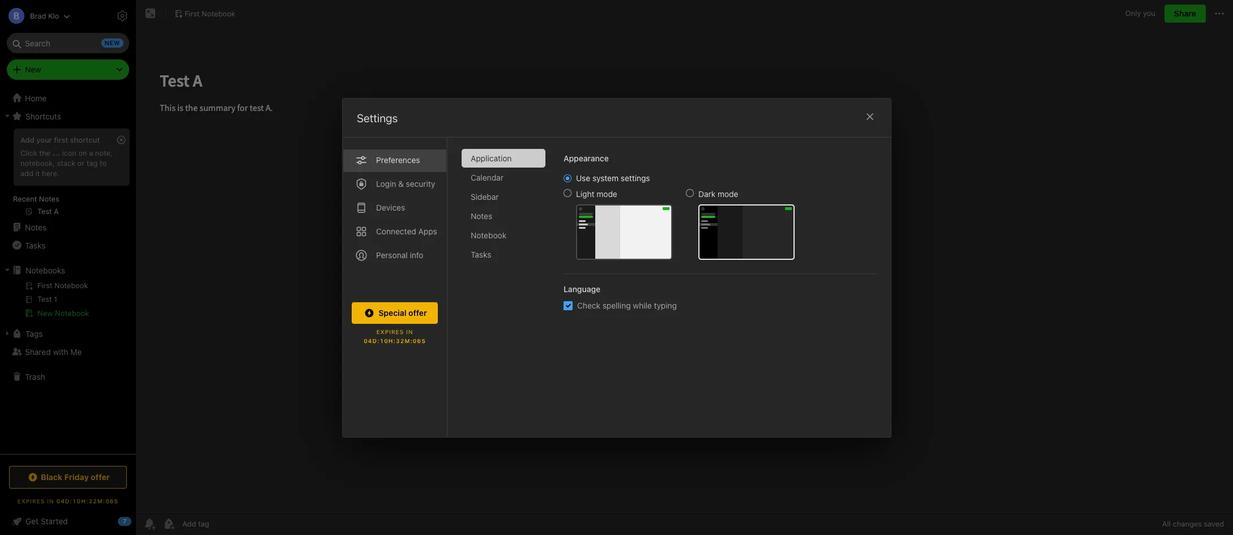 Task type: locate. For each thing, give the bounding box(es) containing it.
0 vertical spatial in
[[406, 328, 413, 335]]

04d:10h:32m:06s for friday
[[56, 498, 119, 505]]

first notebook
[[185, 9, 235, 18]]

offer right friday
[[91, 472, 110, 482]]

expires in 04d:10h:32m:06s
[[363, 328, 426, 344], [17, 498, 119, 505]]

expires in 04d:10h:32m:06s down black friday offer popup button
[[17, 498, 119, 505]]

tasks inside button
[[25, 240, 46, 250]]

notes down the sidebar
[[470, 211, 492, 221]]

tasks up notebooks
[[25, 240, 46, 250]]

mode
[[596, 189, 617, 199], [717, 189, 738, 199]]

04d:10h:32m:06s down special offer popup button
[[363, 337, 426, 344]]

2 horizontal spatial notebook
[[470, 230, 506, 240]]

share button
[[1165, 5, 1206, 23]]

in
[[406, 328, 413, 335], [47, 498, 54, 505]]

notes right recent
[[39, 194, 59, 203]]

option group
[[563, 173, 794, 260]]

here.
[[42, 169, 59, 178]]

first
[[185, 9, 200, 18]]

1 horizontal spatial 04d:10h:32m:06s
[[363, 337, 426, 344]]

offer
[[408, 308, 427, 318], [91, 472, 110, 482]]

in down special offer
[[406, 328, 413, 335]]

stack
[[57, 159, 75, 168]]

Use system settings radio
[[563, 174, 571, 182]]

preferences
[[376, 155, 420, 165]]

new inside button
[[37, 309, 53, 318]]

1 vertical spatial expires in 04d:10h:32m:06s
[[17, 498, 119, 505]]

special
[[378, 308, 406, 318]]

notes tab
[[461, 206, 545, 225]]

None search field
[[15, 33, 121, 53]]

tab list containing application
[[461, 149, 554, 437]]

0 horizontal spatial 04d:10h:32m:06s
[[56, 498, 119, 505]]

notes down recent notes
[[25, 222, 47, 232]]

notes link
[[0, 218, 135, 236]]

devices
[[376, 203, 405, 212]]

1 vertical spatial new
[[37, 309, 53, 318]]

in inside "expires in 04d:10h:32m:06s"
[[406, 328, 413, 335]]

tree containing home
[[0, 89, 136, 454]]

1 vertical spatial in
[[47, 498, 54, 505]]

notes
[[39, 194, 59, 203], [470, 211, 492, 221], [25, 222, 47, 232]]

notebook inside the note window element
[[202, 9, 235, 18]]

add tag image
[[162, 517, 176, 531]]

use
[[576, 173, 590, 183]]

0 vertical spatial new
[[25, 65, 41, 74]]

0 vertical spatial notebook
[[202, 9, 235, 18]]

tab list containing preferences
[[342, 137, 447, 437]]

04d:10h:32m:06s inside tab list
[[363, 337, 426, 344]]

0 horizontal spatial expires in 04d:10h:32m:06s
[[17, 498, 119, 505]]

friday
[[64, 472, 89, 482]]

offer right special
[[408, 308, 427, 318]]

notebook for new notebook
[[55, 309, 89, 318]]

mode down the system
[[596, 189, 617, 199]]

tasks
[[25, 240, 46, 250], [470, 250, 491, 259]]

1 horizontal spatial in
[[406, 328, 413, 335]]

1 horizontal spatial tasks
[[470, 250, 491, 259]]

1 vertical spatial expires
[[17, 498, 45, 505]]

click
[[20, 148, 37, 157]]

expires down 'black'
[[17, 498, 45, 505]]

special offer button
[[351, 302, 438, 324]]

0 vertical spatial 04d:10h:32m:06s
[[363, 337, 426, 344]]

notebook up the tasks tab
[[470, 230, 506, 240]]

dark mode
[[698, 189, 738, 199]]

0 vertical spatial notes
[[39, 194, 59, 203]]

notebook inside group
[[55, 309, 89, 318]]

application
[[470, 153, 511, 163]]

tab list for application
[[342, 137, 447, 437]]

notes inside group
[[39, 194, 59, 203]]

1 vertical spatial notebook
[[470, 230, 506, 240]]

check spelling while typing
[[577, 301, 677, 310]]

group
[[0, 125, 135, 223]]

to
[[100, 159, 107, 168]]

icon
[[62, 148, 76, 157]]

1 horizontal spatial expires in 04d:10h:32m:06s
[[363, 328, 426, 344]]

settings
[[357, 111, 398, 124]]

0 vertical spatial offer
[[408, 308, 427, 318]]

shared with me link
[[0, 343, 135, 361]]

04d:10h:32m:06s
[[363, 337, 426, 344], [56, 498, 119, 505]]

you
[[1143, 9, 1156, 18]]

it
[[35, 169, 40, 178]]

0 horizontal spatial tasks
[[25, 240, 46, 250]]

notebook tab
[[461, 226, 545, 244]]

1 horizontal spatial tab list
[[461, 149, 554, 437]]

1 horizontal spatial notebook
[[202, 9, 235, 18]]

new up tags
[[37, 309, 53, 318]]

note window element
[[136, 0, 1233, 535]]

expires for black friday offer
[[17, 498, 45, 505]]

1 vertical spatial offer
[[91, 472, 110, 482]]

in for black
[[47, 498, 54, 505]]

1 mode from the left
[[596, 189, 617, 199]]

new
[[25, 65, 41, 74], [37, 309, 53, 318]]

expires down special
[[376, 328, 404, 335]]

in down 'black'
[[47, 498, 54, 505]]

04d:10h:32m:06s down friday
[[56, 498, 119, 505]]

tasks down notebook tab at the left top of page
[[470, 250, 491, 259]]

expires inside "expires in 04d:10h:32m:06s"
[[376, 328, 404, 335]]

1 vertical spatial notes
[[470, 211, 492, 221]]

notebook for first notebook
[[202, 9, 235, 18]]

notebook
[[202, 9, 235, 18], [470, 230, 506, 240], [55, 309, 89, 318]]

Light mode radio
[[563, 189, 571, 197]]

new up home
[[25, 65, 41, 74]]

security
[[406, 179, 435, 188]]

expires in 04d:10h:32m:06s for black
[[17, 498, 119, 505]]

click the ...
[[20, 148, 60, 157]]

0 vertical spatial expires in 04d:10h:32m:06s
[[363, 328, 426, 344]]

notebooks
[[25, 265, 65, 275]]

0 horizontal spatial in
[[47, 498, 54, 505]]

mode right dark
[[717, 189, 738, 199]]

expires
[[376, 328, 404, 335], [17, 498, 45, 505]]

notebook right first
[[202, 9, 235, 18]]

all changes saved
[[1162, 519, 1224, 529]]

trash
[[25, 372, 45, 382]]

1 horizontal spatial offer
[[408, 308, 427, 318]]

add your first shortcut
[[20, 135, 100, 144]]

notebook up tags button
[[55, 309, 89, 318]]

0 horizontal spatial expires
[[17, 498, 45, 505]]

apps
[[418, 226, 437, 236]]

tree
[[0, 89, 136, 454]]

notebooks link
[[0, 261, 135, 279]]

shared with me
[[25, 347, 82, 357]]

settings image
[[116, 9, 129, 23]]

expand tags image
[[3, 329, 12, 338]]

0 horizontal spatial tab list
[[342, 137, 447, 437]]

spelling
[[602, 301, 631, 310]]

note,
[[95, 148, 113, 157]]

0 horizontal spatial notebook
[[55, 309, 89, 318]]

all
[[1162, 519, 1171, 529]]

use system settings
[[576, 173, 650, 183]]

0 vertical spatial expires
[[376, 328, 404, 335]]

...
[[52, 148, 60, 157]]

1 vertical spatial 04d:10h:32m:06s
[[56, 498, 119, 505]]

expires in 04d:10h:32m:06s down special offer popup button
[[363, 328, 426, 344]]

1 horizontal spatial mode
[[717, 189, 738, 199]]

&
[[398, 179, 404, 188]]

new notebook
[[37, 309, 89, 318]]

new inside popup button
[[25, 65, 41, 74]]

option group containing use system settings
[[563, 173, 794, 260]]

sidebar
[[470, 192, 499, 201]]

2 mode from the left
[[717, 189, 738, 199]]

0 horizontal spatial mode
[[596, 189, 617, 199]]

1 horizontal spatial expires
[[376, 328, 404, 335]]

tab list
[[342, 137, 447, 437], [461, 149, 554, 437]]

0 horizontal spatial offer
[[91, 472, 110, 482]]

shortcuts
[[25, 111, 61, 121]]

share
[[1174, 8, 1196, 18]]

2 vertical spatial notebook
[[55, 309, 89, 318]]



Task type: describe. For each thing, give the bounding box(es) containing it.
sidebar tab
[[461, 187, 545, 206]]

application tab
[[461, 149, 545, 167]]

on
[[78, 148, 87, 157]]

changes
[[1173, 519, 1202, 529]]

offer inside popup button
[[408, 308, 427, 318]]

expand note image
[[144, 7, 157, 20]]

Dark mode radio
[[686, 189, 694, 197]]

tasks button
[[0, 236, 135, 254]]

only you
[[1125, 9, 1156, 18]]

shared
[[25, 347, 51, 357]]

2 vertical spatial notes
[[25, 222, 47, 232]]

calendar tab
[[461, 168, 545, 187]]

the
[[39, 148, 50, 157]]

in for special
[[406, 328, 413, 335]]

trash link
[[0, 368, 135, 386]]

typing
[[654, 301, 677, 310]]

tags
[[25, 329, 43, 338]]

group containing add your first shortcut
[[0, 125, 135, 223]]

dark
[[698, 189, 715, 199]]

icon on a note, notebook, stack or tag to add it here.
[[20, 148, 113, 178]]

appearance
[[563, 153, 609, 163]]

notebook inside tab
[[470, 230, 506, 240]]

language
[[563, 284, 600, 294]]

first
[[54, 135, 68, 144]]

while
[[633, 301, 652, 310]]

login
[[376, 179, 396, 188]]

with
[[53, 347, 68, 357]]

tag
[[87, 159, 98, 168]]

black friday offer button
[[9, 466, 127, 489]]

home
[[25, 93, 47, 103]]

a
[[89, 148, 93, 157]]

notes inside tab
[[470, 211, 492, 221]]

first notebook button
[[171, 6, 239, 22]]

offer inside popup button
[[91, 472, 110, 482]]

tags button
[[0, 325, 135, 343]]

notebook,
[[20, 159, 55, 168]]

Check spelling while typing checkbox
[[563, 301, 572, 310]]

tab list for appearance
[[461, 149, 554, 437]]

new for new notebook
[[37, 309, 53, 318]]

light mode
[[576, 189, 617, 199]]

settings
[[620, 173, 650, 183]]

04d:10h:32m:06s for offer
[[363, 337, 426, 344]]

system
[[592, 173, 618, 183]]

only
[[1125, 9, 1141, 18]]

black
[[41, 472, 62, 482]]

expand notebooks image
[[3, 266, 12, 275]]

shortcuts button
[[0, 107, 135, 125]]

black friday offer
[[41, 472, 110, 482]]

add
[[20, 135, 34, 144]]

tasks tab
[[461, 245, 545, 264]]

Search text field
[[15, 33, 121, 53]]

new button
[[7, 59, 129, 80]]

close image
[[863, 110, 877, 123]]

connected
[[376, 226, 416, 236]]

check
[[577, 301, 600, 310]]

light
[[576, 189, 594, 199]]

calendar
[[470, 172, 503, 182]]

recent notes
[[13, 194, 59, 203]]

mode for dark mode
[[717, 189, 738, 199]]

new notebook group
[[0, 279, 135, 325]]

personal
[[376, 250, 407, 260]]

add
[[20, 169, 33, 178]]

personal info
[[376, 250, 423, 260]]

info
[[410, 250, 423, 260]]

expires for special offer
[[376, 328, 404, 335]]

your
[[36, 135, 52, 144]]

special offer
[[378, 308, 427, 318]]

new for new
[[25, 65, 41, 74]]

recent
[[13, 194, 37, 203]]

expires in 04d:10h:32m:06s for special
[[363, 328, 426, 344]]

saved
[[1204, 519, 1224, 529]]

Note Editor text field
[[136, 54, 1233, 512]]

me
[[70, 347, 82, 357]]

tasks inside tab
[[470, 250, 491, 259]]

connected apps
[[376, 226, 437, 236]]

or
[[77, 159, 84, 168]]

home link
[[0, 89, 136, 107]]

login & security
[[376, 179, 435, 188]]

add a reminder image
[[143, 517, 156, 531]]

new notebook button
[[0, 306, 135, 320]]

mode for light mode
[[596, 189, 617, 199]]

shortcut
[[70, 135, 100, 144]]



Task type: vqa. For each thing, say whether or not it's contained in the screenshot.
to
yes



